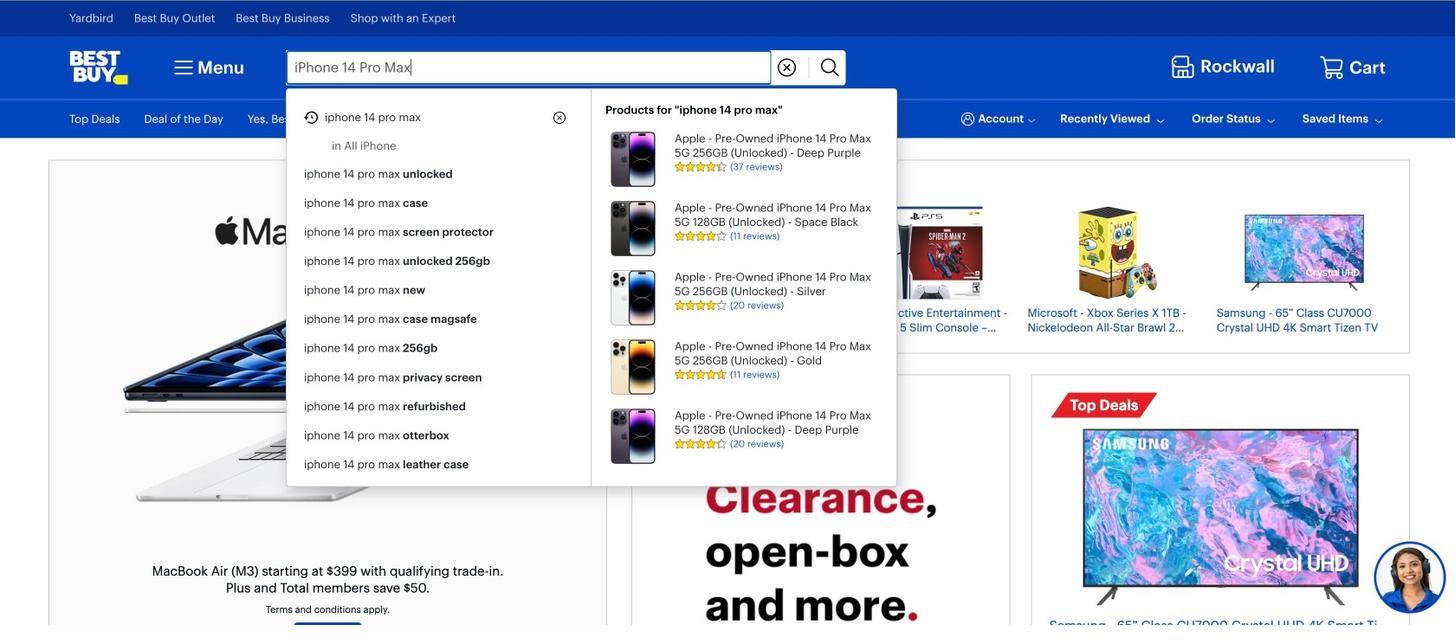 Task type: vqa. For each thing, say whether or not it's contained in the screenshot.
Related Products Element
yes



Task type: locate. For each thing, give the bounding box(es) containing it.
you searched for image
[[304, 110, 318, 125]]

utility element
[[69, 100, 1386, 138]]

best buy help human beacon image
[[1373, 541, 1447, 614]]

apple - pre-owned iphone 14 pro max 5g 128gb (unlocked) - space black - front_zoom image
[[611, 201, 656, 256]]

remove this history image
[[553, 111, 566, 125]]

apple - pre-owned iphone 14 pro max 5g 256gb (unlocked) - silver - front_zoom image
[[611, 270, 656, 325]]

apple - pre-owned iphone 14 pro max 5g 256gb (unlocked) - gold - front_zoom image
[[611, 339, 656, 395]]



Task type: describe. For each thing, give the bounding box(es) containing it.
menu image
[[170, 54, 197, 81]]

apple - pre-owned iphone 14 pro max 5g 256gb (unlocked) - deep purple - front_zoom image
[[611, 131, 656, 187]]

cart icon image
[[1319, 55, 1345, 81]]

apple - pre-owned iphone 14 pro max 5g 128gb (unlocked) - deep purple - front_zoom image
[[611, 409, 656, 464]]

bestbuy.com image
[[69, 50, 128, 85]]

Type to search. Navigate forward to hear suggestions text field
[[286, 50, 772, 85]]

related products element
[[605, 103, 886, 464]]



